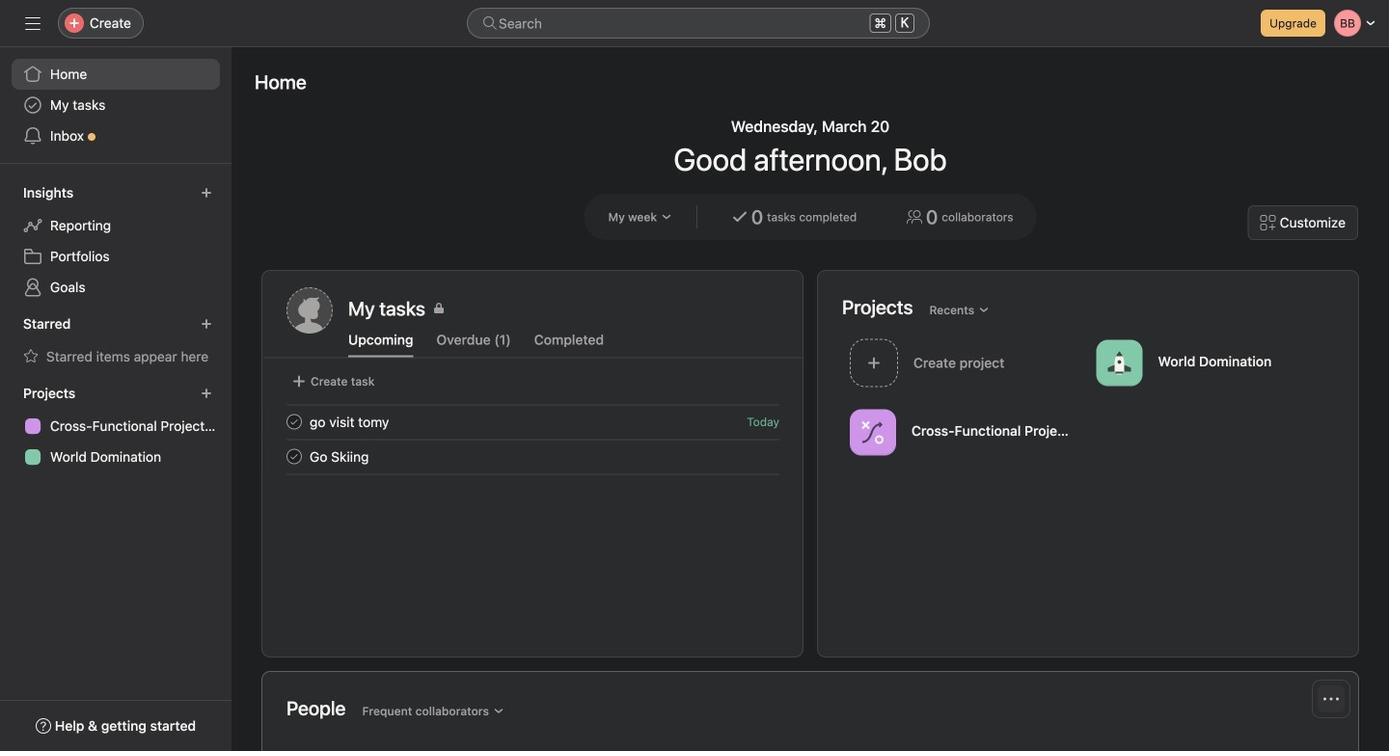 Task type: describe. For each thing, give the bounding box(es) containing it.
projects element
[[0, 376, 232, 477]]

add items to starred image
[[201, 318, 212, 330]]

hide sidebar image
[[25, 15, 41, 31]]

new project or portfolio image
[[201, 388, 212, 399]]

add profile photo image
[[287, 288, 333, 334]]

mark complete image
[[283, 411, 306, 434]]

new insights image
[[201, 187, 212, 199]]

2 list item from the top
[[263, 440, 803, 474]]



Task type: locate. For each thing, give the bounding box(es) containing it.
mark complete image
[[283, 445, 306, 468]]

1 vertical spatial mark complete checkbox
[[283, 445, 306, 468]]

Search tasks, projects, and more text field
[[467, 8, 930, 39]]

line_and_symbols image
[[862, 421, 885, 444]]

1 mark complete checkbox from the top
[[283, 411, 306, 434]]

mark complete checkbox up mark complete icon
[[283, 411, 306, 434]]

starred element
[[0, 307, 232, 376]]

list item
[[263, 405, 803, 440], [263, 440, 803, 474]]

Mark complete checkbox
[[283, 411, 306, 434], [283, 445, 306, 468]]

None field
[[467, 8, 930, 39]]

2 mark complete checkbox from the top
[[283, 445, 306, 468]]

global element
[[0, 47, 232, 163]]

insights element
[[0, 176, 232, 307]]

mark complete checkbox down mark complete image
[[283, 445, 306, 468]]

rocket image
[[1108, 352, 1131, 375]]

1 list item from the top
[[263, 405, 803, 440]]

0 vertical spatial mark complete checkbox
[[283, 411, 306, 434]]



Task type: vqa. For each thing, say whether or not it's contained in the screenshot.
New Insights Image
yes



